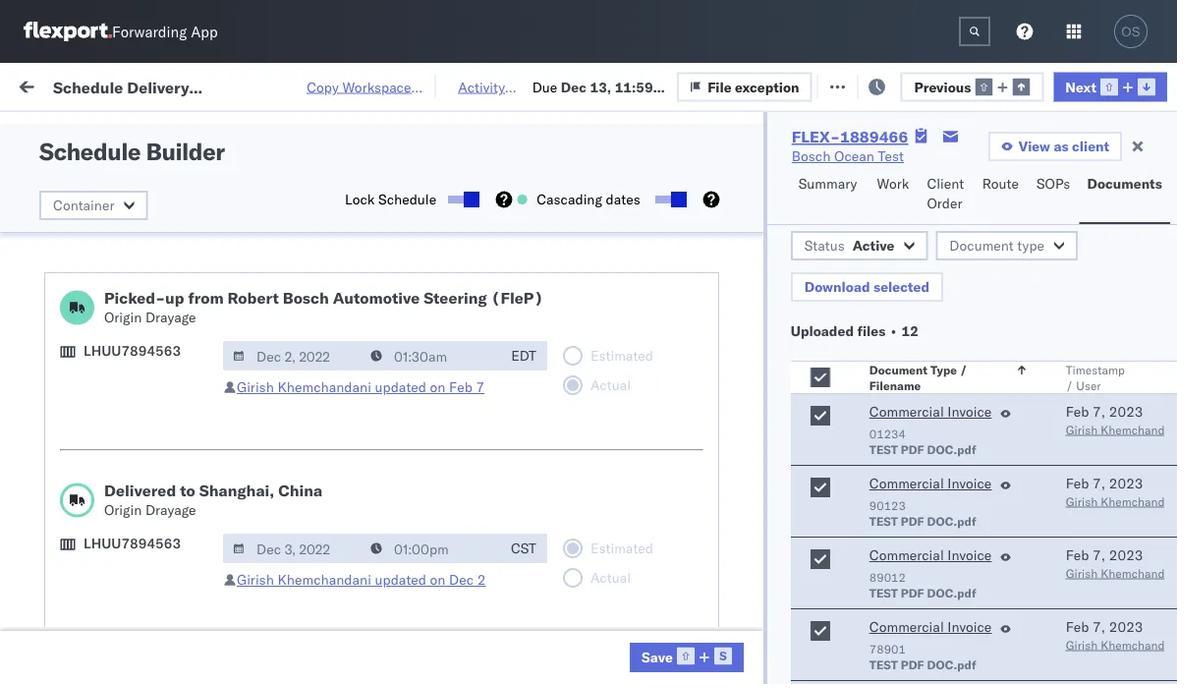Task type: locate. For each thing, give the bounding box(es) containing it.
2 schedule delivery appointment link from the top
[[45, 368, 242, 388]]

schedule delivery appointment button down picked- at the left top
[[45, 368, 242, 390]]

2
[[477, 571, 486, 588]]

0 horizontal spatial exception
[[735, 78, 800, 95]]

11:59 inside due dec 13, 11:59 pm
[[615, 78, 653, 95]]

1 vertical spatial ceau75222
[[1100, 413, 1177, 430]]

2 demo from the top
[[673, 630, 710, 647]]

exception
[[884, 76, 948, 93], [735, 78, 800, 95]]

2 : from the left
[[452, 122, 456, 137]]

delivery down picked- at the left top
[[107, 369, 157, 386]]

4 ocean fcl from the top
[[490, 327, 559, 344]]

bosch
[[792, 147, 831, 165], [618, 240, 657, 258], [746, 240, 785, 258], [618, 284, 657, 301], [746, 284, 785, 301], [283, 288, 329, 308], [618, 327, 657, 344], [746, 327, 785, 344], [618, 370, 657, 387], [746, 370, 785, 387], [618, 413, 657, 430], [746, 413, 785, 430], [618, 457, 657, 474], [746, 457, 785, 474], [618, 500, 657, 517], [746, 500, 785, 517], [618, 543, 657, 560], [746, 543, 785, 560], [618, 586, 657, 603], [746, 586, 785, 603]]

None checkbox
[[655, 196, 683, 203], [811, 478, 830, 497], [811, 549, 830, 569], [655, 196, 683, 203], [811, 478, 830, 497], [811, 549, 830, 569]]

5 fcl from the top
[[534, 370, 559, 387]]

document up "filename"
[[870, 362, 928, 377]]

commercial up the 78901
[[870, 618, 944, 635]]

1 vertical spatial flexport
[[618, 630, 670, 647]]

summary button
[[791, 166, 869, 224]]

on right 205
[[467, 76, 482, 93]]

flex-1893174 button
[[943, 625, 1080, 652], [943, 625, 1080, 652]]

0 vertical spatial delivery
[[107, 239, 157, 257]]

commercial invoice down document type / filename
[[870, 403, 992, 420]]

0 vertical spatial updated
[[375, 378, 426, 396]]

2 lhuu7894563 from the top
[[84, 535, 181, 552]]

1 vertical spatial am
[[239, 586, 261, 603]]

3 ca from the top
[[45, 422, 64, 439]]

khemchandani down 23,
[[278, 571, 371, 588]]

upload for 2nd upload customs clearance documents button from the bottom of the page
[[45, 186, 90, 203]]

customs up delivered
[[93, 446, 149, 463]]

13, right due at the top of page
[[590, 78, 612, 95]]

2 commercial from the top
[[870, 475, 944, 492]]

flexport demo consignee
[[618, 197, 779, 214], [618, 630, 779, 647]]

files
[[857, 322, 886, 340]]

commercial up 90123
[[870, 475, 944, 492]]

1 commercial invoice from the top
[[870, 403, 992, 420]]

schedule delivery appointment button up picked- at the left top
[[45, 238, 242, 260]]

4 flex-1846748 from the top
[[974, 457, 1076, 474]]

lhuu7894563 down delivered
[[84, 535, 181, 552]]

pdf down the 78901
[[901, 657, 924, 672]]

1660288
[[1016, 197, 1076, 214]]

5 schedule pickup from los angeles, ca button from the top
[[45, 618, 279, 659]]

0 vertical spatial drayage
[[145, 309, 196, 326]]

angeles, down delivered to shanghai, china origin drayage
[[203, 532, 257, 549]]

0 horizontal spatial work
[[199, 76, 234, 93]]

1 commercial invoice link from the top
[[870, 402, 992, 426]]

dec left 24,
[[298, 586, 324, 603]]

shanghai,
[[199, 481, 274, 500]]

Search Work text field
[[531, 70, 746, 100]]

appointment down up
[[161, 369, 242, 386]]

actions
[[1118, 161, 1159, 175]]

commercial invoice link
[[870, 402, 992, 426], [870, 474, 992, 497], [870, 545, 992, 569], [870, 617, 992, 641]]

flex-1889466
[[792, 127, 909, 146], [974, 500, 1076, 517], [974, 543, 1076, 560], [974, 586, 1076, 603]]

drayage inside delivered to shanghai, china origin drayage
[[145, 501, 196, 518]]

invoice for 01234
[[948, 403, 992, 420]]

girish for 01234
[[1066, 422, 1098, 437]]

1 upload from the top
[[45, 186, 90, 203]]

doc.pdf
[[927, 442, 977, 457], [927, 514, 977, 528], [927, 585, 977, 600], [927, 657, 977, 672]]

0 vertical spatial appointment
[[161, 239, 242, 257]]

2023
[[1109, 403, 1144, 420], [1109, 475, 1144, 492], [1109, 546, 1144, 564], [1109, 618, 1144, 635], [356, 630, 390, 647]]

0 vertical spatial origin
[[104, 309, 142, 326]]

dec up 23,
[[306, 500, 331, 517]]

∙
[[889, 322, 898, 340]]

1 vertical spatial flexport demo consignee
[[618, 630, 779, 647]]

2 invoice from the top
[[948, 475, 992, 492]]

flex-1893174
[[974, 630, 1076, 647]]

1 ca from the top
[[45, 292, 64, 310]]

0 horizontal spatial file
[[708, 78, 732, 95]]

0 vertical spatial demo
[[673, 197, 710, 214]]

2 commercial invoice from the top
[[870, 475, 992, 492]]

1 horizontal spatial 13,
[[590, 78, 612, 95]]

confirm pickup from los angeles, ca button
[[45, 531, 279, 573]]

container inside button
[[53, 197, 114, 214]]

0 vertical spatial khemchandani
[[278, 378, 371, 396]]

from left robert
[[153, 273, 182, 290]]

1893174
[[1016, 630, 1076, 647]]

1 vertical spatial confirm
[[45, 585, 95, 602]]

flexport right cascading on the top of page
[[618, 197, 670, 214]]

test for 90123
[[870, 514, 898, 528]]

1 vertical spatial customs
[[93, 446, 149, 463]]

workitem
[[22, 161, 77, 175]]

5 ca from the top
[[45, 552, 64, 569]]

1 vertical spatial schedule delivery appointment link
[[45, 368, 242, 388]]

invoice for 89012
[[948, 546, 992, 564]]

1 vertical spatial schedule delivery appointment button
[[45, 368, 242, 390]]

4:00
[[205, 543, 235, 560]]

drayage down the to
[[145, 501, 196, 518]]

4 test from the top
[[870, 657, 898, 672]]

1 7, from the top
[[1093, 403, 1106, 420]]

work inside button
[[199, 76, 234, 93]]

0 vertical spatial flexport
[[618, 197, 670, 214]]

commercial for 01234
[[870, 403, 944, 420]]

work left client
[[877, 175, 910, 192]]

0 horizontal spatial /
[[960, 362, 968, 377]]

1 horizontal spatial /
[[1066, 378, 1073, 393]]

blocked,
[[240, 122, 290, 137]]

2 lhuu78945 from the top
[[1100, 543, 1177, 560]]

3 pdf from the top
[[901, 585, 924, 600]]

2 flex-1846748 from the top
[[974, 370, 1076, 387]]

0 vertical spatial -- : -- -- text field
[[361, 341, 500, 371]]

clearance down builder
[[152, 186, 215, 203]]

1 vertical spatial drayage
[[145, 501, 196, 518]]

0 vertical spatial container
[[1100, 153, 1152, 168]]

consignee inside consignee button
[[746, 161, 803, 175]]

schedule delivery appointment up picked- at the left top
[[45, 239, 242, 257]]

0 horizontal spatial file exception
[[708, 78, 800, 95]]

schedule delivery appointment button
[[45, 238, 242, 260], [45, 368, 242, 390]]

: left no
[[452, 122, 456, 137]]

feb 7, 2023 girish khemchandan for 78901
[[1066, 618, 1177, 652]]

girish khemchandani updated on feb 7
[[237, 378, 485, 396]]

khemchandani down mmm d, yyyy text field
[[278, 378, 371, 396]]

0 vertical spatial upload customs clearance documents
[[45, 186, 215, 223]]

demo left --
[[673, 197, 710, 214]]

confirm delivery button
[[45, 584, 149, 606]]

china
[[278, 481, 323, 500]]

lhuu7894563 down picked- at the left top
[[84, 342, 181, 359]]

1 : from the left
[[141, 122, 144, 137]]

3 resize handle column header from the left
[[457, 152, 481, 684]]

4:00 pm pst, dec 23, 2022
[[205, 543, 385, 560]]

1 schedule pickup from los angeles, ca button from the top
[[45, 272, 279, 313]]

0 vertical spatial customs
[[93, 186, 149, 203]]

previous button
[[901, 72, 1044, 101]]

2 khemchandani from the top
[[278, 571, 371, 588]]

2 khemchandan from the top
[[1101, 494, 1177, 509]]

document for document type / filename
[[870, 362, 928, 377]]

summary
[[799, 175, 857, 192]]

-- : -- -- text field
[[361, 341, 500, 371], [361, 534, 500, 563]]

pdf down 90123
[[901, 514, 924, 528]]

1 horizontal spatial file exception
[[857, 76, 948, 93]]

7,
[[1093, 403, 1106, 420], [1093, 475, 1106, 492], [1093, 546, 1106, 564], [1093, 618, 1106, 635]]

1 vertical spatial khemchandani
[[278, 571, 371, 588]]

appointment for first the schedule delivery appointment button from the bottom of the page
[[161, 369, 242, 386]]

schedule for 5th schedule pickup from los angeles, ca button from the bottom of the page
[[45, 273, 103, 290]]

commercial invoice link up 89012
[[870, 545, 992, 569]]

0 vertical spatial confirm
[[45, 532, 95, 549]]

pst, left jan
[[272, 630, 302, 647]]

2 flexport from the top
[[618, 630, 670, 647]]

3 4, from the top
[[336, 327, 348, 344]]

test pdf doc.pdf
[[870, 442, 977, 457], [870, 514, 977, 528], [870, 585, 977, 600], [870, 657, 977, 672]]

drayage inside picked-up from robert bosch automotive steering (flep) origin drayage
[[145, 309, 196, 326]]

upload customs clearance documents link down workitem button
[[45, 185, 279, 225]]

90123
[[870, 498, 906, 513]]

upload
[[45, 186, 90, 203], [45, 446, 90, 463]]

1 schedule delivery appointment from the top
[[45, 239, 242, 257]]

upload customs clearance documents for 2nd upload customs clearance documents button from the bottom of the page upload customs clearance documents link
[[45, 186, 215, 223]]

1 doc.pdf from the top
[[927, 442, 977, 457]]

angeles, down mmm d, yyyy text field
[[211, 402, 265, 420]]

1 vertical spatial /
[[1066, 378, 1073, 393]]

feb for 90123
[[1066, 475, 1089, 492]]

0 vertical spatial 13,
[[590, 78, 612, 95]]

pickup down picked- at the left top
[[107, 316, 149, 333]]

1 vertical spatial appointment
[[161, 369, 242, 386]]

2 updated from the top
[[375, 571, 426, 588]]

angeles, right the to
[[211, 489, 265, 506]]

khemchandan for 01234
[[1101, 422, 1177, 437]]

schedule for third schedule pickup from los angeles, ca button
[[45, 402, 103, 420]]

schedule delivery appointment link down picked- at the left top
[[45, 368, 242, 388]]

status active
[[805, 237, 895, 254]]

download selected button
[[791, 272, 944, 302]]

commercial for 78901
[[870, 618, 944, 635]]

3 khemchandan from the top
[[1101, 566, 1177, 580]]

schedule for 2nd schedule pickup from los angeles, ca button from the top
[[45, 316, 103, 333]]

pdf down 89012
[[901, 585, 924, 600]]

los for 5th schedule pickup from los angeles, ca button from the bottom of the page
[[185, 273, 207, 290]]

bookings test consignee
[[746, 630, 903, 647]]

los inside confirm pickup from los angeles, ca
[[177, 532, 199, 549]]

12:00 am pdt, aug 19, 2022
[[205, 197, 396, 214]]

1 vertical spatial lhuu7894563
[[84, 535, 181, 552]]

2 test from the top
[[870, 514, 898, 528]]

0 vertical spatial flexport demo consignee
[[618, 197, 779, 214]]

2 upload from the top
[[45, 446, 90, 463]]

document
[[950, 237, 1014, 254], [870, 362, 928, 377]]

0 horizontal spatial document
[[870, 362, 928, 377]]

commercial invoice up the 78901
[[870, 618, 992, 635]]

document left type
[[950, 237, 1014, 254]]

origin inside delivered to shanghai, china origin drayage
[[104, 501, 142, 518]]

6:00 am pst, dec 24, 2022
[[205, 586, 386, 603]]

active
[[853, 237, 895, 254]]

1 11:59 pm pdt, nov 4, 2022 from the top
[[205, 240, 386, 258]]

due
[[532, 78, 557, 95]]

commercial invoice for 01234
[[870, 403, 992, 420]]

sops
[[1037, 175, 1071, 192]]

confirm delivery link
[[45, 584, 149, 604]]

confirm inside confirm pickup from los angeles, ca
[[45, 532, 95, 549]]

4 test pdf doc.pdf from the top
[[870, 657, 977, 672]]

4 11:59 pm pdt, nov 4, 2022 from the top
[[205, 370, 386, 387]]

pickup down delivered
[[99, 532, 141, 549]]

4 pdf from the top
[[901, 657, 924, 672]]

document type
[[950, 237, 1045, 254]]

angeles, down the 6:00
[[211, 619, 265, 636]]

pdt,
[[273, 197, 304, 214], [272, 240, 303, 258], [272, 284, 303, 301], [272, 327, 303, 344], [272, 370, 303, 387]]

3 schedule pickup from los angeles, ca button from the top
[[45, 401, 279, 443]]

schedule pickup from los angeles, ca for 3rd schedule pickup from los angeles, ca link from the top
[[45, 402, 265, 439]]

os
[[1122, 24, 1141, 39]]

1 khemchandani from the top
[[278, 378, 371, 396]]

-
[[746, 197, 755, 214], [755, 197, 763, 214]]

upload customs clearance documents button up confirm pickup from los angeles, ca link
[[45, 445, 279, 486]]

3 lhuu78945 from the top
[[1100, 586, 1177, 603]]

13, up 23,
[[335, 500, 356, 517]]

import work button
[[144, 63, 242, 107]]

schedule for fourth schedule pickup from los angeles, ca button from the top
[[45, 489, 103, 506]]

lock
[[345, 191, 375, 208]]

origin inside picked-up from robert bosch automotive steering (flep) origin drayage
[[104, 309, 142, 326]]

-- : -- -- text field up 2
[[361, 534, 500, 563]]

1 horizontal spatial exception
[[884, 76, 948, 93]]

origin down picked- at the left top
[[104, 309, 142, 326]]

0 vertical spatial document
[[950, 237, 1014, 254]]

0 vertical spatial ceau75222
[[1100, 370, 1177, 387]]

1 vertical spatial container
[[53, 197, 114, 214]]

23,
[[326, 543, 347, 560]]

pdf down 01234
[[901, 442, 924, 457]]

route
[[983, 175, 1019, 192]]

1 horizontal spatial document
[[950, 237, 1014, 254]]

demo left bookings
[[673, 630, 710, 647]]

4 1846748 from the top
[[1016, 457, 1076, 474]]

schedule builder
[[39, 137, 225, 166]]

status right by:
[[106, 122, 141, 137]]

work inside button
[[877, 175, 910, 192]]

0 horizontal spatial :
[[141, 122, 144, 137]]

4 commercial invoice from the top
[[870, 618, 992, 635]]

on left 2
[[430, 571, 446, 588]]

pickup up delivered
[[107, 402, 149, 420]]

commercial invoice link for 78901
[[870, 617, 992, 641]]

confirm down confirm pickup from los angeles, ca
[[45, 585, 95, 602]]

numbers
[[1100, 169, 1148, 183]]

/ right type
[[960, 362, 968, 377]]

document inside document type / filename
[[870, 362, 928, 377]]

commercial invoice link for 01234
[[870, 402, 992, 426]]

from for 1st schedule pickup from los angeles, ca link
[[153, 273, 182, 290]]

1 vertical spatial delivery
[[107, 369, 157, 386]]

test for 89012
[[870, 585, 898, 600]]

0 vertical spatial /
[[960, 362, 968, 377]]

2 fcl from the top
[[534, 240, 559, 258]]

bookings
[[746, 630, 804, 647]]

-- : -- -- text field up 7
[[361, 341, 500, 371]]

schedule delivery appointment link for second the schedule delivery appointment button from the bottom of the page
[[45, 238, 242, 258]]

my work
[[6, 71, 93, 98]]

dec inside due dec 13, 11:59 pm
[[561, 78, 587, 95]]

from up confirm pickup from los angeles, ca link
[[153, 489, 182, 506]]

4 doc.pdf from the top
[[927, 657, 977, 672]]

pickup left up
[[107, 273, 149, 290]]

on left 7
[[430, 378, 446, 396]]

ocean
[[834, 147, 875, 165], [490, 197, 531, 214], [490, 240, 531, 258], [661, 240, 701, 258], [788, 240, 829, 258], [490, 284, 531, 301], [661, 284, 701, 301], [788, 284, 829, 301], [490, 327, 531, 344], [661, 327, 701, 344], [788, 327, 829, 344], [490, 370, 531, 387], [661, 370, 701, 387], [788, 370, 829, 387], [661, 413, 701, 430], [788, 413, 829, 430], [661, 457, 701, 474], [788, 457, 829, 474], [661, 500, 701, 517], [788, 500, 829, 517], [490, 543, 531, 560], [661, 543, 701, 560], [788, 543, 829, 560], [490, 586, 531, 603], [661, 586, 701, 603], [788, 586, 829, 603], [490, 630, 531, 647]]

customs down workitem button
[[93, 186, 149, 203]]

work right import
[[199, 76, 234, 93]]

78901
[[870, 641, 906, 656]]

from for 3rd schedule pickup from los angeles, ca link from the top
[[153, 402, 182, 420]]

delivery down confirm pickup from los angeles, ca
[[99, 585, 149, 602]]

0 vertical spatial work
[[199, 76, 234, 93]]

test pdf doc.pdf for 78901
[[870, 657, 977, 672]]

from down confirm pickup from los angeles, ca button
[[153, 619, 182, 636]]

3 invoice from the top
[[948, 546, 992, 564]]

1 vertical spatial upload
[[45, 446, 90, 463]]

upload customs clearance documents link
[[45, 185, 279, 225], [45, 445, 279, 484]]

confirm up confirm delivery at the left bottom of page
[[45, 532, 95, 549]]

dec right due at the top of page
[[561, 78, 587, 95]]

test pdf doc.pdf down 90123
[[870, 514, 977, 528]]

commercial up 89012
[[870, 546, 944, 564]]

test down 90123
[[870, 514, 898, 528]]

doc.pdf for 01234
[[927, 442, 977, 457]]

0 vertical spatial upload customs clearance documents link
[[45, 185, 279, 225]]

1 vertical spatial upload customs clearance documents button
[[45, 445, 279, 486]]

2 vertical spatial on
[[430, 571, 446, 588]]

0 vertical spatial status
[[106, 122, 141, 137]]

3 test pdf doc.pdf from the top
[[870, 585, 977, 600]]

khemchandani for robert
[[278, 378, 371, 396]]

origin down delivered
[[104, 501, 142, 518]]

from inside picked-up from robert bosch automotive steering (flep) origin drayage
[[188, 288, 224, 308]]

7, for 01234
[[1093, 403, 1106, 420]]

dec for 6:00 am pst, dec 24, 2022
[[298, 586, 324, 603]]

4 khemchandan from the top
[[1101, 637, 1177, 652]]

commercial invoice for 90123
[[870, 475, 992, 492]]

1 vertical spatial document
[[870, 362, 928, 377]]

3 test from the top
[[870, 585, 898, 600]]

flex-1846748 button
[[943, 235, 1080, 263], [943, 235, 1080, 263], [943, 365, 1080, 393], [943, 365, 1080, 393], [943, 408, 1080, 436], [943, 408, 1080, 436], [943, 452, 1080, 479], [943, 452, 1080, 479]]

89012
[[870, 570, 906, 584]]

test pdf doc.pdf down the 78901
[[870, 657, 977, 672]]

feb 7, 2023 girish khemchandan for 89012
[[1066, 546, 1177, 580]]

0 vertical spatial upload
[[45, 186, 90, 203]]

5 schedule pickup from los angeles, ca from the top
[[45, 619, 265, 656]]

schedule delivery appointment
[[45, 239, 242, 257], [45, 369, 242, 386]]

pst, down the 4:00 pm pst, dec 23, 2022 at the left bottom of page
[[265, 586, 295, 603]]

pdf for 89012
[[901, 585, 924, 600]]

from for 4th schedule pickup from los angeles, ca link from the bottom
[[153, 316, 182, 333]]

2 flexport demo consignee from the top
[[618, 630, 779, 647]]

container up numbers
[[1100, 153, 1152, 168]]

delivery inside button
[[99, 585, 149, 602]]

from inside confirm pickup from los angeles, ca
[[145, 532, 174, 549]]

angeles, down robert
[[211, 316, 265, 333]]

container for container
[[53, 197, 114, 214]]

ocean inside bosch ocean test link
[[834, 147, 875, 165]]

2 vertical spatial delivery
[[99, 585, 149, 602]]

from up the to
[[153, 402, 182, 420]]

pickup inside confirm pickup from los angeles, ca
[[99, 532, 141, 549]]

bosch inside picked-up from robert bosch automotive steering (flep) origin drayage
[[283, 288, 329, 308]]

jan
[[306, 630, 327, 647]]

updated right 24,
[[375, 571, 426, 588]]

lhuu7894563 for delivered to shanghai, china
[[84, 535, 181, 552]]

test down the 78901
[[870, 657, 898, 672]]

angeles, for 4th schedule pickup from los angeles, ca link from the bottom
[[211, 316, 265, 333]]

2 vertical spatial documents
[[45, 465, 116, 483]]

commercial
[[870, 403, 944, 420], [870, 475, 944, 492], [870, 546, 944, 564], [870, 618, 944, 635]]

1 vertical spatial work
[[877, 175, 910, 192]]

0 vertical spatial schedule delivery appointment
[[45, 239, 242, 257]]

1 horizontal spatial work
[[877, 175, 910, 192]]

resize handle column header
[[281, 152, 305, 684], [388, 152, 412, 684], [457, 152, 481, 684], [585, 152, 608, 684], [713, 152, 736, 684], [909, 152, 933, 684], [1066, 152, 1090, 684], [1142, 152, 1166, 684]]

0 vertical spatial clearance
[[152, 186, 215, 203]]

container numbers
[[1100, 153, 1152, 183]]

flex
[[943, 161, 965, 175]]

updated for china
[[375, 571, 426, 588]]

status for status : ready for work, blocked, in progress
[[106, 122, 141, 137]]

205 on track
[[437, 76, 518, 93]]

angeles, inside confirm pickup from los angeles, ca
[[203, 532, 257, 549]]

1 vertical spatial updated
[[375, 571, 426, 588]]

drayage down up
[[145, 309, 196, 326]]

1 horizontal spatial container
[[1100, 153, 1152, 168]]

ca inside confirm pickup from los angeles, ca
[[45, 552, 64, 569]]

am for pdt,
[[247, 197, 270, 214]]

commercial invoice link down document type / filename
[[870, 402, 992, 426]]

0 vertical spatial schedule delivery appointment button
[[45, 238, 242, 260]]

2 1846748 from the top
[[1016, 370, 1076, 387]]

2 origin from the top
[[104, 501, 142, 518]]

None text field
[[959, 17, 991, 46]]

-- : -- -- text field for picked-up from robert bosch automotive steering (flep)
[[361, 341, 500, 371]]

commercial invoice link up the 78901
[[870, 617, 992, 641]]

commercial for 89012
[[870, 546, 944, 564]]

commercial invoice up 89012
[[870, 546, 992, 564]]

1 vertical spatial -- : -- -- text field
[[361, 534, 500, 563]]

pst, up 6:00 am pst, dec 24, 2022
[[264, 543, 294, 560]]

status up download
[[805, 237, 845, 254]]

pickup up confirm pickup from los angeles, ca
[[107, 489, 149, 506]]

4 7, from the top
[[1093, 618, 1106, 635]]

test pdf doc.pdf down 01234
[[870, 442, 977, 457]]

from down up
[[153, 316, 182, 333]]

None checkbox
[[448, 196, 476, 203], [811, 368, 830, 387], [811, 406, 830, 426], [811, 621, 830, 641], [448, 196, 476, 203], [811, 368, 830, 387], [811, 406, 830, 426], [811, 621, 830, 641]]

angeles, for 3rd schedule pickup from los angeles, ca link from the top
[[211, 402, 265, 420]]

0 vertical spatial on
[[467, 76, 482, 93]]

test pdf doc.pdf for 01234
[[870, 442, 977, 457]]

upload customs clearance documents button down workitem button
[[45, 185, 279, 227]]

delivery up picked- at the left top
[[107, 239, 157, 257]]

: for snoozed
[[452, 122, 456, 137]]

am right the 12:00
[[247, 197, 270, 214]]

2 schedule delivery appointment from the top
[[45, 369, 242, 386]]

7
[[476, 378, 485, 396]]

2 11:59 pm pdt, nov 4, 2022 from the top
[[205, 284, 386, 301]]

drayage
[[145, 309, 196, 326], [145, 501, 196, 518]]

angeles, for confirm pickup from los angeles, ca link
[[203, 532, 257, 549]]

2 vertical spatial lhuu78945
[[1100, 586, 1177, 603]]

1 vertical spatial upload customs clearance documents
[[45, 446, 215, 483]]

: left the ready
[[141, 122, 144, 137]]

1 vertical spatial upload customs clearance documents link
[[45, 445, 279, 484]]

no
[[461, 122, 477, 137]]

container inside "button"
[[1100, 153, 1152, 168]]

angeles, for 2nd schedule pickup from los angeles, ca link from the bottom of the page
[[211, 489, 265, 506]]

1 test pdf doc.pdf from the top
[[870, 442, 977, 457]]

2 customs from the top
[[93, 446, 149, 463]]

document type / filename
[[870, 362, 968, 393]]

1 schedule delivery appointment link from the top
[[45, 238, 242, 258]]

2 vertical spatial ceau75222
[[1100, 456, 1177, 473]]

girish
[[237, 378, 274, 396], [1066, 422, 1098, 437], [1066, 494, 1098, 509], [1066, 566, 1098, 580], [237, 571, 274, 588], [1066, 637, 1098, 652]]

1 vertical spatial lhuu78945
[[1100, 543, 1177, 560]]

commercial invoice up 90123
[[870, 475, 992, 492]]

1 schedule pickup from los angeles, ca link from the top
[[45, 272, 279, 311]]

1 origin from the top
[[104, 309, 142, 326]]

1 horizontal spatial :
[[452, 122, 456, 137]]

nov
[[307, 240, 332, 258], [307, 284, 332, 301], [307, 327, 332, 344], [307, 370, 332, 387]]

4 invoice from the top
[[948, 618, 992, 635]]

dec for 11:59 pm pst, dec 13, 2022
[[306, 500, 331, 517]]

1 vertical spatial 13,
[[335, 500, 356, 517]]

customs for 2nd upload customs clearance documents button from the bottom of the page
[[93, 186, 149, 203]]

1 horizontal spatial status
[[805, 237, 845, 254]]

upload customs clearance documents for upload customs clearance documents link corresponding to 1st upload customs clearance documents button from the bottom of the page
[[45, 446, 215, 483]]

0 vertical spatial schedule delivery appointment link
[[45, 238, 242, 258]]

5 schedule pickup from los angeles, ca link from the top
[[45, 618, 279, 657]]

0 horizontal spatial container
[[53, 197, 114, 214]]

1 vertical spatial clearance
[[152, 446, 215, 463]]

am right the 6:00
[[239, 586, 261, 603]]

schedule for first the schedule delivery appointment button from the bottom of the page
[[45, 369, 103, 386]]

0 horizontal spatial status
[[106, 122, 141, 137]]

2 pdf from the top
[[901, 514, 924, 528]]

1 commercial from the top
[[870, 403, 944, 420]]

os button
[[1109, 9, 1154, 54]]

schedule pickup from los angeles, ca for 1st schedule pickup from los angeles, ca link
[[45, 273, 265, 310]]

clearance up the to
[[152, 446, 215, 463]]

1 vertical spatial schedule delivery appointment
[[45, 369, 242, 386]]

1 1846748 from the top
[[1016, 240, 1076, 258]]

test down 89012
[[870, 585, 898, 600]]

12
[[902, 322, 919, 340]]

3 feb 7, 2023 girish khemchandan from the top
[[1066, 546, 1177, 580]]

container down workitem
[[53, 197, 114, 214]]

commercial down "filename"
[[870, 403, 944, 420]]

pickup for 5th schedule pickup from los angeles, ca button from the bottom of the page
[[107, 273, 149, 290]]

2 feb 7, 2023 girish khemchandan from the top
[[1066, 475, 1177, 509]]

1 schedule pickup from los angeles, ca from the top
[[45, 273, 265, 310]]

1 vertical spatial documents
[[45, 206, 116, 223]]

1 -- : -- -- text field from the top
[[361, 341, 500, 371]]

schedule delivery appointment down picked- at the left top
[[45, 369, 242, 386]]

4 feb 7, 2023 girish khemchandan from the top
[[1066, 618, 1177, 652]]

pdf
[[901, 442, 924, 457], [901, 514, 924, 528], [901, 585, 924, 600], [901, 657, 924, 672]]

dec left 2
[[449, 571, 474, 588]]

from right up
[[188, 288, 224, 308]]

test down 01234
[[870, 442, 898, 457]]

1 vertical spatial demo
[[673, 630, 710, 647]]

2 7, from the top
[[1093, 475, 1106, 492]]

1 customs from the top
[[93, 186, 149, 203]]

3 schedule pickup from los angeles, ca from the top
[[45, 402, 265, 439]]

commercial invoice link up 90123
[[870, 474, 992, 497]]

commercial invoice for 89012
[[870, 546, 992, 564]]

1 nov from the top
[[307, 240, 332, 258]]

11:59 pm pst, jan 12, 2023
[[205, 630, 390, 647]]

0 vertical spatial lhuu78945
[[1100, 499, 1177, 516]]

customs for 1st upload customs clearance documents button from the bottom of the page
[[93, 446, 149, 463]]

0 vertical spatial upload customs clearance documents button
[[45, 185, 279, 227]]

selected
[[874, 278, 930, 295]]

ca for 2nd schedule pickup from los angeles, ca link from the bottom of the page
[[45, 509, 64, 526]]

dec left 23,
[[297, 543, 323, 560]]

pm
[[561, 98, 583, 115], [247, 240, 269, 258], [247, 284, 269, 301], [247, 327, 269, 344], [247, 370, 269, 387], [247, 500, 269, 517], [239, 543, 260, 560], [247, 630, 269, 647]]

7, for 90123
[[1093, 475, 1106, 492]]

1 vertical spatial on
[[430, 378, 446, 396]]

upload customs clearance documents up confirm pickup from los angeles, ca
[[45, 446, 215, 483]]

1 vertical spatial status
[[805, 237, 845, 254]]

1 vertical spatial origin
[[104, 501, 142, 518]]

1 lhuu7894563 from the top
[[84, 342, 181, 359]]

0 vertical spatial lhuu7894563
[[84, 342, 181, 359]]

status
[[106, 122, 141, 137], [805, 237, 845, 254]]

0 vertical spatial am
[[247, 197, 270, 214]]

updated left 7
[[375, 378, 426, 396]]

appointment down the 12:00
[[161, 239, 242, 257]]

dec for 4:00 pm pst, dec 23, 2022
[[297, 543, 323, 560]]

doc.pdf for 90123
[[927, 514, 977, 528]]

1 horizontal spatial file
[[857, 76, 881, 93]]

flexport
[[618, 197, 670, 214], [618, 630, 670, 647]]

4 schedule pickup from los angeles, ca from the top
[[45, 489, 265, 526]]



Task type: vqa. For each thing, say whether or not it's contained in the screenshot.
Mode
no



Task type: describe. For each thing, give the bounding box(es) containing it.
girish khemchandani updated on dec 2 button
[[237, 571, 486, 588]]

1 4, from the top
[[336, 240, 348, 258]]

documents for 1st upload customs clearance documents button from the bottom of the page
[[45, 465, 116, 483]]

am for pst,
[[239, 586, 261, 603]]

4 resize handle column header from the left
[[585, 152, 608, 684]]

3 ceau75222 from the top
[[1100, 456, 1177, 473]]

6 resize handle column header from the left
[[909, 152, 933, 684]]

document type / filename button
[[866, 358, 1027, 393]]

feb 7, 2023 girish khemchandan for 90123
[[1066, 475, 1177, 509]]

doc.pdf for 89012
[[927, 585, 977, 600]]

delivery for confirm delivery button
[[99, 585, 149, 602]]

status for status active
[[805, 237, 845, 254]]

2 - from the left
[[755, 197, 763, 214]]

uploaded files ∙ 12
[[791, 322, 919, 340]]

schedule for second the schedule delivery appointment button from the bottom of the page
[[45, 239, 103, 257]]

forwarding app link
[[24, 22, 218, 41]]

3 1846748 from the top
[[1016, 413, 1076, 430]]

-- : -- -- text field for delivered to shanghai, china
[[361, 534, 500, 563]]

next button
[[1054, 72, 1168, 101]]

2 resize handle column header from the left
[[388, 152, 412, 684]]

khemchandani for china
[[278, 571, 371, 588]]

feb for 89012
[[1066, 546, 1089, 564]]

MMM D, YYYY text field
[[223, 534, 363, 563]]

feb for 01234
[[1066, 403, 1089, 420]]

timestamp / user
[[1066, 362, 1125, 393]]

confirm pickup from los angeles, ca
[[45, 532, 257, 569]]

01234
[[870, 426, 906, 441]]

7, for 78901
[[1093, 618, 1106, 635]]

6 fcl from the top
[[534, 543, 559, 560]]

flex-1660288
[[974, 197, 1076, 214]]

4 nov from the top
[[307, 370, 332, 387]]

3 11:59 pm pdt, nov 4, 2022 from the top
[[205, 327, 386, 344]]

2 ceau75222 from the top
[[1100, 413, 1177, 430]]

commercial for 90123
[[870, 475, 944, 492]]

snoozed : no
[[407, 122, 477, 137]]

2023 for 01234
[[1109, 403, 1144, 420]]

3 nov from the top
[[307, 327, 332, 344]]

MMM D, YYYY text field
[[223, 341, 363, 371]]

filtered by:
[[20, 120, 90, 138]]

clearance for 2nd upload customs clearance documents button from the bottom of the page upload customs clearance documents link
[[152, 186, 215, 203]]

test for 78901
[[870, 657, 898, 672]]

2 schedule delivery appointment button from the top
[[45, 368, 242, 390]]

7, for 89012
[[1093, 546, 1106, 564]]

pst, for 24,
[[265, 586, 295, 603]]

schedule delivery appointment for second the schedule delivery appointment button from the bottom of the page
[[45, 239, 242, 257]]

container for container numbers
[[1100, 153, 1152, 168]]

1 upload customs clearance documents button from the top
[[45, 185, 279, 227]]

schedule pickup from los angeles, ca for 2nd schedule pickup from los angeles, ca link from the bottom of the page
[[45, 489, 265, 526]]

filename
[[870, 378, 921, 393]]

bosch ocean test link
[[792, 146, 904, 166]]

client order
[[927, 175, 964, 212]]

ca for 4th schedule pickup from los angeles, ca link from the bottom
[[45, 336, 64, 353]]

ca for fifth schedule pickup from los angeles, ca link from the top of the page
[[45, 638, 64, 656]]

test for 01234
[[870, 442, 898, 457]]

759
[[347, 76, 372, 93]]

pickup for fourth schedule pickup from los angeles, ca button from the top
[[107, 489, 149, 506]]

2 upload customs clearance documents button from the top
[[45, 445, 279, 486]]

2 4, from the top
[[336, 284, 348, 301]]

8 ocean fcl from the top
[[490, 630, 559, 647]]

order
[[927, 195, 963, 212]]

pst, for 12,
[[272, 630, 302, 647]]

view as client button
[[989, 132, 1122, 161]]

to
[[180, 481, 195, 500]]

risk
[[392, 76, 415, 93]]

confirm pickup from los angeles, ca link
[[45, 531, 279, 571]]

4 schedule pickup from los angeles, ca link from the top
[[45, 488, 279, 527]]

confirm for confirm pickup from los angeles, ca
[[45, 532, 95, 549]]

doc.pdf for 78901
[[927, 657, 977, 672]]

app
[[191, 22, 218, 41]]

track
[[486, 76, 518, 93]]

5 ocean fcl from the top
[[490, 370, 559, 387]]

feb for 78901
[[1066, 618, 1089, 635]]

delivery for second the schedule delivery appointment button from the bottom of the page
[[107, 239, 157, 257]]

work
[[42, 71, 93, 98]]

pdf for 90123
[[901, 514, 924, 528]]

client order button
[[919, 166, 975, 224]]

khemchandan for 90123
[[1101, 494, 1177, 509]]

container numbers button
[[1090, 148, 1177, 184]]

next
[[1066, 78, 1097, 95]]

los for 2nd schedule pickup from los angeles, ca button from the top
[[185, 316, 207, 333]]

khemchandan for 89012
[[1101, 566, 1177, 580]]

due dec 13, 11:59 pm
[[532, 78, 653, 115]]

feb 7, 2023 girish khemchandan for 01234
[[1066, 403, 1177, 437]]

6 ocean fcl from the top
[[490, 543, 559, 560]]

1 flex-1846748 from the top
[[974, 240, 1076, 258]]

0 vertical spatial documents
[[1087, 175, 1162, 192]]

delivered to shanghai, china origin drayage
[[104, 481, 323, 518]]

los for fifth schedule pickup from los angeles, ca button
[[185, 619, 207, 636]]

759 at risk
[[347, 76, 415, 93]]

schedule delivery appointment for first the schedule delivery appointment button from the bottom of the page
[[45, 369, 242, 386]]

for
[[187, 122, 203, 137]]

test pdf doc.pdf for 89012
[[870, 585, 977, 600]]

2 schedule pickup from los angeles, ca button from the top
[[45, 315, 279, 356]]

upload customs clearance documents link for 1st upload customs clearance documents button from the bottom of the page
[[45, 445, 279, 484]]

deadline
[[205, 161, 253, 175]]

1 resize handle column header from the left
[[281, 152, 305, 684]]

flex id
[[943, 161, 980, 175]]

girish for 78901
[[1066, 637, 1098, 652]]

message
[[249, 76, 304, 93]]

1 schedule delivery appointment button from the top
[[45, 238, 242, 260]]

test pdf doc.pdf for 90123
[[870, 514, 977, 528]]

7 fcl from the top
[[534, 586, 559, 603]]

uploaded
[[791, 322, 854, 340]]

khemchandan for 78901
[[1101, 637, 1177, 652]]

filtered
[[20, 120, 68, 138]]

3 flex-1846748 from the top
[[974, 413, 1076, 430]]

documents button
[[1080, 166, 1170, 224]]

1 flexport from the top
[[618, 197, 670, 214]]

3 ocean fcl from the top
[[490, 284, 559, 301]]

work button
[[869, 166, 919, 224]]

lock schedule
[[345, 191, 437, 208]]

upload for 1st upload customs clearance documents button from the bottom of the page
[[45, 446, 90, 463]]

pm inside due dec 13, 11:59 pm
[[561, 98, 583, 115]]

pickup for third schedule pickup from los angeles, ca button
[[107, 402, 149, 420]]

1 - from the left
[[746, 197, 755, 214]]

edt
[[511, 347, 537, 364]]

appointment for second the schedule delivery appointment button from the bottom of the page
[[161, 239, 242, 257]]

2 ocean fcl from the top
[[490, 240, 559, 258]]

pickup for fifth schedule pickup from los angeles, ca button
[[107, 619, 149, 636]]

consignee button
[[736, 156, 913, 176]]

cascading
[[537, 191, 602, 208]]

7 resize handle column header from the left
[[1066, 152, 1090, 684]]

robert
[[228, 288, 279, 308]]

confirm for confirm delivery
[[45, 585, 95, 602]]

client
[[1072, 138, 1110, 155]]

0 horizontal spatial 13,
[[335, 500, 356, 517]]

4 fcl from the top
[[534, 327, 559, 344]]

batch action button
[[1052, 70, 1177, 100]]

pdf for 01234
[[901, 442, 924, 457]]

up
[[165, 288, 184, 308]]

2 nov from the top
[[307, 284, 332, 301]]

6:00
[[205, 586, 235, 603]]

user
[[1077, 378, 1101, 393]]

schedule delivery appointment link for first the schedule delivery appointment button from the bottom of the page
[[45, 368, 242, 388]]

action
[[1124, 76, 1167, 93]]

builder
[[146, 137, 225, 166]]

delivery for first the schedule delivery appointment button from the bottom of the page
[[107, 369, 157, 386]]

1 fcl from the top
[[534, 197, 559, 214]]

document for document type
[[950, 237, 1014, 254]]

forwarding
[[112, 22, 187, 41]]

automotive
[[333, 288, 420, 308]]

view as client
[[1019, 138, 1110, 155]]

los for third schedule pickup from los angeles, ca button
[[185, 402, 207, 420]]

view
[[1019, 138, 1051, 155]]

los for fourth schedule pickup from los angeles, ca button from the top
[[185, 489, 207, 506]]

4 schedule pickup from los angeles, ca button from the top
[[45, 488, 279, 529]]

8 fcl from the top
[[534, 630, 559, 647]]

from for 2nd schedule pickup from los angeles, ca link from the bottom of the page
[[153, 489, 182, 506]]

documents for 2nd upload customs clearance documents button from the bottom of the page
[[45, 206, 116, 223]]

ca for 3rd schedule pickup from los angeles, ca link from the top
[[45, 422, 64, 439]]

pst, for 23,
[[264, 543, 294, 560]]

19,
[[337, 197, 359, 214]]

5 resize handle column header from the left
[[713, 152, 736, 684]]

message (0)
[[249, 76, 330, 93]]

1 lhuu78945 from the top
[[1100, 499, 1177, 516]]

schedule for fifth schedule pickup from los angeles, ca button
[[45, 619, 103, 636]]

/ inside timestamp / user
[[1066, 378, 1073, 393]]

(0)
[[304, 76, 330, 93]]

aug
[[308, 197, 334, 214]]

8 resize handle column header from the left
[[1142, 152, 1166, 684]]

invoice for 78901
[[948, 618, 992, 635]]

13, inside due dec 13, 11:59 pm
[[590, 78, 612, 95]]

snoozed
[[407, 122, 452, 137]]

/ inside document type / filename
[[960, 362, 968, 377]]

at
[[376, 76, 388, 93]]

angeles, for fifth schedule pickup from los angeles, ca link from the top of the page
[[211, 619, 265, 636]]

workitem button
[[12, 156, 285, 176]]

: for status
[[141, 122, 144, 137]]

timestamp / user button
[[1062, 358, 1145, 393]]

7 ocean fcl from the top
[[490, 586, 559, 603]]

deadline button
[[196, 156, 392, 176]]

1 flexport demo consignee from the top
[[618, 197, 779, 214]]

type
[[1018, 237, 1045, 254]]

3 schedule pickup from los angeles, ca link from the top
[[45, 401, 279, 441]]

1 demo from the top
[[673, 197, 710, 214]]

lhuu7894563 for picked-up from robert bosch automotive steering (flep)
[[84, 342, 181, 359]]

commercial invoice for 78901
[[870, 618, 992, 635]]

24,
[[327, 586, 349, 603]]

flexport. image
[[24, 22, 112, 41]]

from for confirm pickup from los angeles, ca link
[[145, 532, 174, 549]]

los for confirm pickup from los angeles, ca button
[[177, 532, 199, 549]]

commercial invoice link for 90123
[[870, 474, 992, 497]]

container button
[[39, 191, 148, 220]]

1 ocean fcl from the top
[[490, 197, 559, 214]]

girish for 89012
[[1066, 566, 1098, 580]]

2023 for 90123
[[1109, 475, 1144, 492]]

status : ready for work, blocked, in progress
[[106, 122, 355, 137]]

pst, for 13,
[[272, 500, 302, 517]]

4 4, from the top
[[336, 370, 348, 387]]

batch
[[1082, 76, 1121, 93]]

from for fifth schedule pickup from los angeles, ca link from the top of the page
[[153, 619, 182, 636]]

document type button
[[936, 231, 1078, 260]]

2 schedule pickup from los angeles, ca link from the top
[[45, 315, 279, 354]]

route button
[[975, 166, 1029, 224]]

timestamp
[[1066, 362, 1125, 377]]

dates
[[606, 191, 641, 208]]

picked-
[[104, 288, 165, 308]]

updated for robert
[[375, 378, 426, 396]]

download
[[805, 278, 870, 295]]

ready
[[149, 122, 184, 137]]

1 ceau75222 from the top
[[1100, 370, 1177, 387]]

3 fcl from the top
[[534, 284, 559, 301]]

batch action
[[1082, 76, 1167, 93]]

2023 for 89012
[[1109, 546, 1144, 564]]

flex id button
[[933, 156, 1070, 176]]

girish for 90123
[[1066, 494, 1098, 509]]



